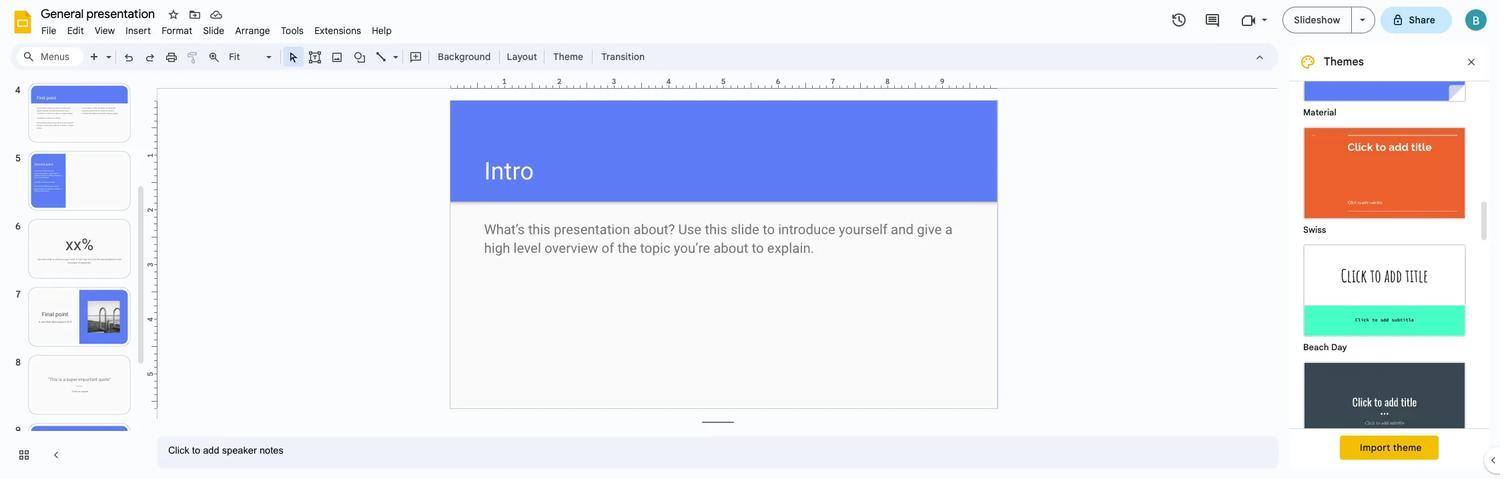 Task type: locate. For each thing, give the bounding box(es) containing it.
menu bar banner
[[0, 0, 1500, 479]]

menu bar
[[36, 17, 397, 39]]

file menu item
[[36, 23, 62, 39]]

layout button
[[503, 47, 541, 67]]

transition button
[[595, 47, 651, 67]]

slideshow
[[1294, 14, 1340, 26]]

background
[[438, 51, 491, 63]]

view menu item
[[89, 23, 120, 39]]

tools
[[281, 25, 304, 37]]

view
[[95, 25, 115, 37]]

Material radio
[[1296, 3, 1473, 120]]

main toolbar
[[83, 47, 651, 67]]

navigation inside "themes" application
[[0, 75, 147, 479]]

help
[[372, 25, 392, 37]]

transition
[[601, 51, 645, 63]]

Zoom field
[[225, 47, 278, 67]]

navigation
[[0, 75, 147, 479]]

import theme button
[[1340, 436, 1439, 460]]

file
[[41, 25, 56, 37]]

Rename text field
[[36, 5, 163, 21]]

import
[[1360, 442, 1390, 454]]

help menu item
[[367, 23, 397, 39]]

tools menu item
[[276, 23, 309, 39]]

presentation options image
[[1360, 19, 1365, 21]]

Menus field
[[17, 47, 83, 66]]

theme
[[1393, 442, 1422, 454]]

day
[[1331, 342, 1347, 353]]

layout
[[507, 51, 537, 63]]

slide
[[203, 25, 224, 37]]

beach
[[1303, 342, 1329, 353]]

share
[[1409, 14, 1435, 26]]

theme
[[553, 51, 583, 63]]

menu bar containing file
[[36, 17, 397, 39]]

arrange
[[235, 25, 270, 37]]

themes
[[1324, 55, 1364, 69]]

beach day
[[1303, 342, 1347, 353]]



Task type: describe. For each thing, give the bounding box(es) containing it.
Star checkbox
[[164, 5, 183, 24]]

menu bar inside menu bar "banner"
[[36, 17, 397, 39]]

edit menu item
[[62, 23, 89, 39]]

format menu item
[[156, 23, 198, 39]]

background button
[[432, 47, 497, 67]]

import theme
[[1360, 442, 1422, 454]]

swiss
[[1303, 224, 1326, 236]]

new slide with layout image
[[103, 48, 111, 53]]

themes application
[[0, 0, 1500, 479]]

edit
[[67, 25, 84, 37]]

Swiss radio
[[1296, 120, 1473, 238]]

insert menu item
[[120, 23, 156, 39]]

format
[[162, 25, 192, 37]]

themes section
[[1289, 3, 1489, 472]]

Beach Day radio
[[1296, 238, 1473, 355]]

extensions
[[314, 25, 361, 37]]

slate image
[[1305, 363, 1465, 453]]

arrange menu item
[[230, 23, 276, 39]]

slide menu item
[[198, 23, 230, 39]]

insert image image
[[329, 47, 345, 66]]

insert
[[126, 25, 151, 37]]

Zoom text field
[[227, 47, 264, 66]]

slideshow button
[[1283, 7, 1352, 33]]

extensions menu item
[[309, 23, 367, 39]]

material
[[1303, 107, 1336, 118]]

Slate radio
[[1296, 355, 1473, 472]]

share button
[[1380, 7, 1452, 33]]

shape image
[[352, 47, 367, 66]]

theme button
[[547, 47, 589, 67]]



Task type: vqa. For each thing, say whether or not it's contained in the screenshot.
rename text box
yes



